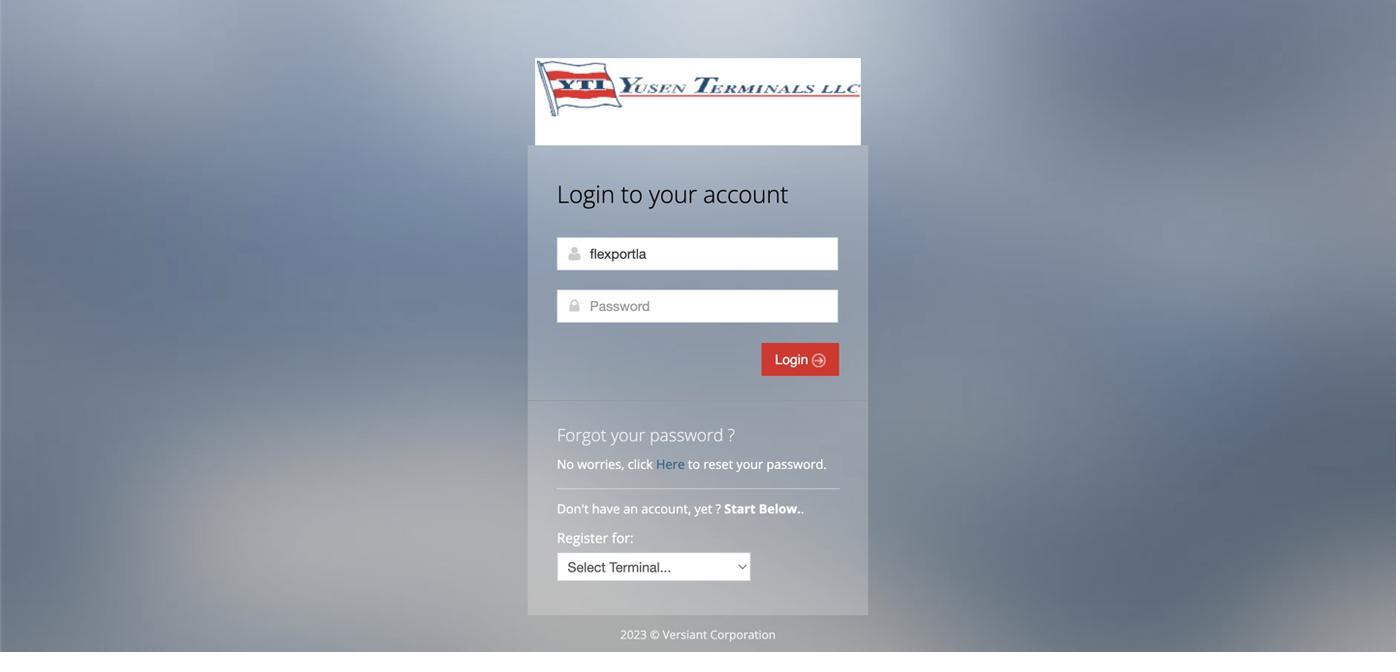 Task type: describe. For each thing, give the bounding box(es) containing it.
? inside forgot your password ? no worries, click here to reset your password.
[[728, 424, 735, 446]]

0 horizontal spatial ?
[[716, 500, 721, 518]]

here
[[656, 456, 685, 473]]

account,
[[641, 500, 691, 518]]

no
[[557, 456, 574, 473]]

don't
[[557, 500, 589, 518]]

account
[[703, 178, 788, 210]]

register
[[557, 529, 608, 547]]

lock image
[[567, 299, 582, 314]]

0 horizontal spatial to
[[621, 178, 643, 210]]

for:
[[612, 529, 634, 547]]

2023 © versiant corporation
[[620, 627, 776, 643]]

forgot your password ? no worries, click here to reset your password.
[[557, 424, 827, 473]]

password.
[[766, 456, 827, 473]]

2 vertical spatial your
[[736, 456, 763, 473]]

2023
[[620, 627, 647, 643]]

start
[[724, 500, 756, 518]]

1 vertical spatial your
[[611, 424, 645, 446]]

yet
[[694, 500, 712, 518]]

Password password field
[[557, 290, 838, 323]]



Task type: locate. For each thing, give the bounding box(es) containing it.
versiant
[[663, 627, 707, 643]]

to inside forgot your password ? no worries, click here to reset your password.
[[688, 456, 700, 473]]

? up reset
[[728, 424, 735, 446]]

your up the username text box
[[649, 178, 697, 210]]

1 horizontal spatial ?
[[728, 424, 735, 446]]

to right here link
[[688, 456, 700, 473]]

0 vertical spatial to
[[621, 178, 643, 210]]

your
[[649, 178, 697, 210], [611, 424, 645, 446], [736, 456, 763, 473]]

login to your account
[[557, 178, 788, 210]]

click
[[628, 456, 653, 473]]

©
[[650, 627, 660, 643]]

here link
[[656, 456, 685, 473]]

an
[[623, 500, 638, 518]]

register for:
[[557, 529, 634, 547]]

0 horizontal spatial your
[[611, 424, 645, 446]]

reset
[[703, 456, 733, 473]]

0 vertical spatial ?
[[728, 424, 735, 446]]

1 horizontal spatial login
[[775, 352, 812, 367]]

login for login to your account
[[557, 178, 615, 210]]

1 horizontal spatial to
[[688, 456, 700, 473]]

your right reset
[[736, 456, 763, 473]]

1 horizontal spatial your
[[649, 178, 697, 210]]

?
[[728, 424, 735, 446], [716, 500, 721, 518]]

login for login
[[775, 352, 812, 367]]

corporation
[[710, 627, 776, 643]]

forgot
[[557, 424, 606, 446]]

2 horizontal spatial your
[[736, 456, 763, 473]]

0 vertical spatial login
[[557, 178, 615, 210]]

worries,
[[577, 456, 624, 473]]

0 vertical spatial your
[[649, 178, 697, 210]]

0 horizontal spatial login
[[557, 178, 615, 210]]

login inside login button
[[775, 352, 812, 367]]

.
[[801, 500, 804, 518]]

swapright image
[[812, 354, 825, 367]]

1 vertical spatial ?
[[716, 500, 721, 518]]

? right yet on the bottom of the page
[[716, 500, 721, 518]]

below.
[[759, 500, 801, 518]]

1 vertical spatial login
[[775, 352, 812, 367]]

have
[[592, 500, 620, 518]]

password
[[650, 424, 723, 446]]

to
[[621, 178, 643, 210], [688, 456, 700, 473]]

your up click
[[611, 424, 645, 446]]

1 vertical spatial to
[[688, 456, 700, 473]]

don't have an account, yet ? start below. .
[[557, 500, 807, 518]]

to up the username text box
[[621, 178, 643, 210]]

login button
[[761, 343, 839, 376]]

login
[[557, 178, 615, 210], [775, 352, 812, 367]]

Username text field
[[557, 238, 838, 270]]

user image
[[567, 246, 582, 262]]



Task type: vqa. For each thing, say whether or not it's contained in the screenshot.
"your" to the right
yes



